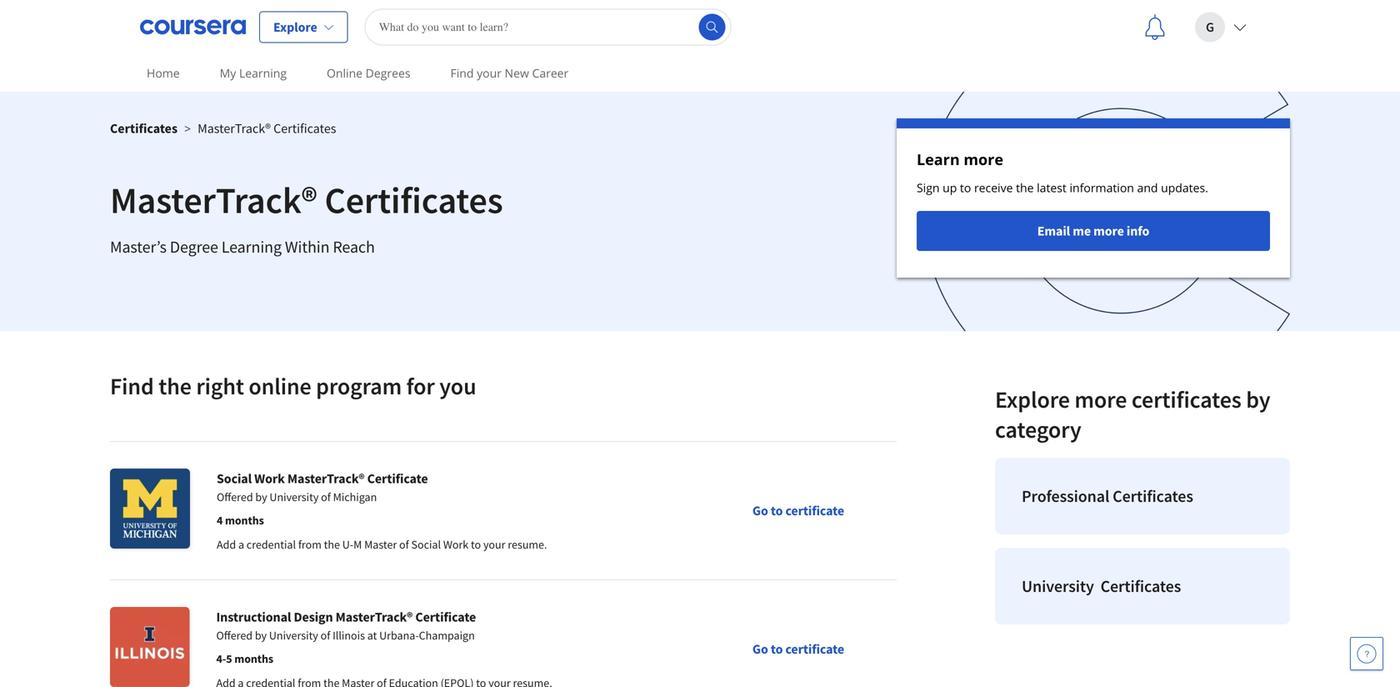 Task type: vqa. For each thing, say whether or not it's contained in the screenshot.
Course
no



Task type: locate. For each thing, give the bounding box(es) containing it.
certificates link
[[110, 120, 178, 137]]

g button
[[1182, 0, 1261, 54]]

more up receive
[[964, 149, 1004, 170]]

new
[[505, 65, 529, 81]]

your left new
[[477, 65, 502, 81]]

find the right online program for you
[[110, 371, 477, 401]]

of inside social work mastertrack® certificate offered by university of michigan 4 months
[[321, 489, 331, 504]]

find your new career
[[451, 65, 569, 81]]

university inside instructional design mastertrack® certificate offered by university of illinois at urbana-champaign 4-5 months
[[269, 628, 318, 643]]

the left the right at the bottom
[[159, 371, 192, 401]]

professional certificates link
[[996, 458, 1291, 534]]

offered inside instructional design mastertrack® certificate offered by university of illinois at urbana-champaign 4-5 months
[[216, 628, 253, 643]]

more
[[964, 149, 1004, 170], [1094, 223, 1125, 239], [1075, 385, 1128, 414]]

by inside explore more certificates by category
[[1247, 385, 1271, 414]]

1 vertical spatial more
[[1094, 223, 1125, 239]]

certificate
[[367, 470, 428, 487], [416, 609, 476, 625]]

1 vertical spatial months
[[235, 651, 274, 666]]

1 vertical spatial learning
[[222, 236, 282, 257]]

1 vertical spatial explore
[[996, 385, 1071, 414]]

of inside instructional design mastertrack® certificate offered by university of illinois at urbana-champaign 4-5 months
[[321, 628, 330, 643]]

mastertrack® up the "at" at the bottom
[[336, 609, 413, 625]]

instructional
[[216, 609, 291, 625]]

go to certificate
[[753, 502, 845, 519], [753, 641, 845, 657]]

social inside social work mastertrack® certificate offered by university of michigan 4 months
[[217, 470, 252, 487]]

0 horizontal spatial explore
[[273, 19, 317, 35]]

the left u-
[[324, 537, 340, 552]]

by inside social work mastertrack® certificate offered by university of michigan 4 months
[[255, 489, 267, 504]]

university  certificates link
[[996, 548, 1291, 625]]

0 vertical spatial university
[[270, 489, 319, 504]]

1 go from the top
[[753, 502, 769, 519]]

0 vertical spatial go to certificate
[[753, 502, 845, 519]]

learning left within
[[222, 236, 282, 257]]

1 horizontal spatial find
[[451, 65, 474, 81]]

0 vertical spatial find
[[451, 65, 474, 81]]

1 vertical spatial offered
[[216, 628, 253, 643]]

offered up 4
[[217, 489, 253, 504]]

0 vertical spatial certificate
[[367, 470, 428, 487]]

more up category
[[1075, 385, 1128, 414]]

explore
[[273, 19, 317, 35], [996, 385, 1071, 414]]

of down design
[[321, 628, 330, 643]]

the left 'latest'
[[1017, 180, 1034, 196]]

0 vertical spatial by
[[1247, 385, 1271, 414]]

mastertrack® inside instructional design mastertrack® certificate offered by university of illinois at urbana-champaign 4-5 months
[[336, 609, 413, 625]]

1 vertical spatial certificate
[[416, 609, 476, 625]]

list
[[989, 451, 1297, 631]]

credential
[[247, 537, 296, 552]]

0 horizontal spatial work
[[254, 470, 285, 487]]

0 vertical spatial work
[[254, 470, 285, 487]]

explore button
[[259, 11, 348, 43]]

your
[[477, 65, 502, 81], [484, 537, 506, 552]]

master's
[[110, 236, 167, 257]]

your left 'resume.'
[[484, 537, 506, 552]]

go to certificate for instructional design mastertrack® certificate
[[753, 641, 845, 657]]

more inside explore more certificates by category
[[1075, 385, 1128, 414]]

up
[[943, 180, 957, 196]]

months inside instructional design mastertrack® certificate offered by university of illinois at urbana-champaign 4-5 months
[[235, 651, 274, 666]]

months up a
[[225, 513, 264, 528]]

1 certificate from the top
[[786, 502, 845, 519]]

to
[[961, 180, 972, 196], [771, 502, 783, 519], [471, 537, 481, 552], [771, 641, 783, 657]]

by for social work mastertrack® certificate
[[255, 489, 267, 504]]

1 vertical spatial university
[[1022, 576, 1095, 597]]

coursera image
[[140, 14, 246, 40]]

0 vertical spatial offered
[[217, 489, 253, 504]]

explore inside explore popup button
[[273, 19, 317, 35]]

find inside find your new career 'link'
[[451, 65, 474, 81]]

university for instructional design mastertrack® certificate
[[269, 628, 318, 643]]

certificate up michigan
[[367, 470, 428, 487]]

latest
[[1037, 180, 1067, 196]]

offered up 5
[[216, 628, 253, 643]]

of
[[321, 489, 331, 504], [399, 537, 409, 552], [321, 628, 330, 643]]

learn
[[917, 149, 960, 170]]

0 vertical spatial your
[[477, 65, 502, 81]]

0 vertical spatial months
[[225, 513, 264, 528]]

2 go to certificate from the top
[[753, 641, 845, 657]]

0 vertical spatial the
[[1017, 180, 1034, 196]]

1 go to certificate from the top
[[753, 502, 845, 519]]

months right 5
[[235, 651, 274, 666]]

certificate
[[786, 502, 845, 519], [786, 641, 845, 657]]

offered inside social work mastertrack® certificate offered by university of michigan 4 months
[[217, 489, 253, 504]]

certificates
[[110, 120, 178, 137], [274, 120, 336, 137], [325, 177, 503, 223], [1113, 486, 1194, 507]]

information
[[1070, 180, 1135, 196]]

go for social work mastertrack® certificate
[[753, 502, 769, 519]]

home link
[[140, 54, 186, 92]]

of left michigan
[[321, 489, 331, 504]]

1 horizontal spatial work
[[443, 537, 469, 552]]

online
[[327, 65, 363, 81]]

explore up category
[[996, 385, 1071, 414]]

2 vertical spatial by
[[255, 628, 267, 643]]

certificates
[[1132, 385, 1242, 414]]

help center image
[[1357, 644, 1378, 664]]

illinois
[[333, 628, 365, 643]]

my
[[220, 65, 236, 81]]

1 vertical spatial work
[[443, 537, 469, 552]]

offered for social
[[217, 489, 253, 504]]

michigan
[[333, 489, 377, 504]]

program
[[316, 371, 402, 401]]

1 vertical spatial go to certificate
[[753, 641, 845, 657]]

1 vertical spatial by
[[255, 489, 267, 504]]

certificate up champaign
[[416, 609, 476, 625]]

0 horizontal spatial the
[[159, 371, 192, 401]]

university
[[270, 489, 319, 504], [1022, 576, 1095, 597], [269, 628, 318, 643]]

2 horizontal spatial the
[[1017, 180, 1034, 196]]

sign up to receive the latest information and updates.
[[917, 180, 1209, 196]]

learning
[[239, 65, 287, 81], [222, 236, 282, 257]]

0 vertical spatial more
[[964, 149, 1004, 170]]

months
[[225, 513, 264, 528], [235, 651, 274, 666]]

explore inside explore more certificates by category
[[996, 385, 1071, 414]]

mastertrack® up michigan
[[288, 470, 365, 487]]

0 horizontal spatial social
[[217, 470, 252, 487]]

university inside social work mastertrack® certificate offered by university of michigan 4 months
[[270, 489, 319, 504]]

email
[[1038, 223, 1071, 239]]

university inside university  certificates link
[[1022, 576, 1095, 597]]

mastertrack®
[[198, 120, 271, 137], [110, 177, 317, 223], [288, 470, 365, 487], [336, 609, 413, 625]]

professional certificates
[[1022, 486, 1194, 507]]

mastertrack® for work
[[288, 470, 365, 487]]

2 go from the top
[[753, 641, 769, 657]]

1 vertical spatial go
[[753, 641, 769, 657]]

offered
[[217, 489, 253, 504], [216, 628, 253, 643]]

work up credential
[[254, 470, 285, 487]]

professional
[[1022, 486, 1110, 507]]

champaign
[[419, 628, 475, 643]]

by down instructional
[[255, 628, 267, 643]]

online degrees
[[327, 65, 411, 81]]

2 vertical spatial university
[[269, 628, 318, 643]]

explore up my learning
[[273, 19, 317, 35]]

work left 'resume.'
[[443, 537, 469, 552]]

0 horizontal spatial find
[[110, 371, 154, 401]]

m
[[354, 537, 362, 552]]

me
[[1073, 223, 1092, 239]]

1 vertical spatial your
[[484, 537, 506, 552]]

certificate inside social work mastertrack® certificate offered by university of michigan 4 months
[[367, 470, 428, 487]]

2 vertical spatial more
[[1075, 385, 1128, 414]]

social up 4
[[217, 470, 252, 487]]

more right "me"
[[1094, 223, 1125, 239]]

0 vertical spatial learning
[[239, 65, 287, 81]]

by inside instructional design mastertrack® certificate offered by university of illinois at urbana-champaign 4-5 months
[[255, 628, 267, 643]]

online degrees link
[[320, 54, 417, 92]]

mastertrack® right >
[[198, 120, 271, 137]]

learning right my
[[239, 65, 287, 81]]

offered for instructional
[[216, 628, 253, 643]]

by
[[1247, 385, 1271, 414], [255, 489, 267, 504], [255, 628, 267, 643]]

social right master on the bottom left of page
[[412, 537, 441, 552]]

1 horizontal spatial explore
[[996, 385, 1071, 414]]

find for find the right online program for you
[[110, 371, 154, 401]]

work
[[254, 470, 285, 487], [443, 537, 469, 552]]

1 horizontal spatial the
[[324, 537, 340, 552]]

university of michigan image
[[110, 469, 190, 549]]

by up credential
[[255, 489, 267, 504]]

the
[[1017, 180, 1034, 196], [159, 371, 192, 401], [324, 537, 340, 552]]

0 vertical spatial of
[[321, 489, 331, 504]]

find
[[451, 65, 474, 81], [110, 371, 154, 401]]

go
[[753, 502, 769, 519], [753, 641, 769, 657]]

5
[[226, 651, 232, 666]]

certificate inside instructional design mastertrack® certificate offered by university of illinois at urbana-champaign 4-5 months
[[416, 609, 476, 625]]

0 vertical spatial certificate
[[786, 502, 845, 519]]

certificates > mastertrack® certificates
[[110, 120, 336, 137]]

0 vertical spatial explore
[[273, 19, 317, 35]]

social
[[217, 470, 252, 487], [412, 537, 441, 552]]

What do you want to learn? text field
[[365, 9, 732, 45]]

mastertrack® certificates
[[110, 177, 503, 223]]

2 certificate from the top
[[786, 641, 845, 657]]

of right master on the bottom left of page
[[399, 537, 409, 552]]

by for instructional design mastertrack® certificate
[[255, 628, 267, 643]]

learn more
[[917, 149, 1004, 170]]

home
[[147, 65, 180, 81]]

2 vertical spatial the
[[324, 537, 340, 552]]

1 vertical spatial certificate
[[786, 641, 845, 657]]

mastertrack® inside social work mastertrack® certificate offered by university of michigan 4 months
[[288, 470, 365, 487]]

1 horizontal spatial social
[[412, 537, 441, 552]]

2 vertical spatial of
[[321, 628, 330, 643]]

urbana-
[[379, 628, 419, 643]]

0 vertical spatial go
[[753, 502, 769, 519]]

u-
[[342, 537, 354, 552]]

certificate for instructional design mastertrack® certificate
[[786, 641, 845, 657]]

master
[[364, 537, 397, 552]]

1 vertical spatial find
[[110, 371, 154, 401]]

explore for explore
[[273, 19, 317, 35]]

0 vertical spatial social
[[217, 470, 252, 487]]

None search field
[[365, 9, 732, 45]]

the inside learn more status
[[1017, 180, 1034, 196]]

to inside learn more status
[[961, 180, 972, 196]]

by right "certificates"
[[1247, 385, 1271, 414]]

1 vertical spatial of
[[399, 537, 409, 552]]



Task type: describe. For each thing, give the bounding box(es) containing it.
mastertrack® for >
[[198, 120, 271, 137]]

from
[[298, 537, 322, 552]]

university for social work mastertrack® certificate
[[270, 489, 319, 504]]

find for find your new career
[[451, 65, 474, 81]]

category
[[996, 415, 1082, 444]]

certificate for instructional design mastertrack® certificate
[[416, 609, 476, 625]]

instructional design mastertrack® certificate offered by university of illinois at urbana-champaign 4-5 months
[[216, 609, 476, 666]]

receive
[[975, 180, 1014, 196]]

sign
[[917, 180, 940, 196]]

explore more certificates by category
[[996, 385, 1271, 444]]

certificate for social work mastertrack® certificate
[[786, 502, 845, 519]]

the for credential
[[324, 537, 340, 552]]

you
[[440, 371, 477, 401]]

your inside find your new career 'link'
[[477, 65, 502, 81]]

find your new career link
[[444, 54, 576, 92]]

social work mastertrack® certificate offered by university of michigan 4 months
[[217, 470, 428, 528]]

more for learn
[[964, 149, 1004, 170]]

4
[[217, 513, 223, 528]]

list containing professional certificates
[[989, 451, 1297, 631]]

more for explore
[[1075, 385, 1128, 414]]

email me more info
[[1038, 223, 1150, 239]]

design
[[294, 609, 333, 625]]

updates.
[[1162, 180, 1209, 196]]

email me more info button
[[917, 211, 1271, 251]]

go to certificate for social work mastertrack® certificate
[[753, 502, 845, 519]]

a
[[238, 537, 244, 552]]

right
[[196, 371, 244, 401]]

reach
[[333, 236, 375, 257]]

within
[[285, 236, 330, 257]]

mastertrack® for design
[[336, 609, 413, 625]]

master's degree learning within reach
[[110, 236, 375, 257]]

university of illinois at urbana-champaign image
[[110, 607, 190, 687]]

and
[[1138, 180, 1159, 196]]

explore for explore more certificates by category
[[996, 385, 1071, 414]]

online
[[249, 371, 312, 401]]

add a credential from the u-m master of social work to your resume.
[[217, 537, 547, 552]]

months inside social work mastertrack® certificate offered by university of michigan 4 months
[[225, 513, 264, 528]]

the for to
[[1017, 180, 1034, 196]]

my learning link
[[213, 54, 294, 92]]

g
[[1207, 19, 1215, 35]]

of for work
[[321, 489, 331, 504]]

degree
[[170, 236, 218, 257]]

work inside social work mastertrack® certificate offered by university of michigan 4 months
[[254, 470, 285, 487]]

go for instructional design mastertrack® certificate
[[753, 641, 769, 657]]

>
[[184, 120, 191, 136]]

learn more status
[[897, 118, 1291, 278]]

1 vertical spatial the
[[159, 371, 192, 401]]

career
[[532, 65, 569, 81]]

1 vertical spatial social
[[412, 537, 441, 552]]

resume.
[[508, 537, 547, 552]]

mastertrack® up degree
[[110, 177, 317, 223]]

more inside button
[[1094, 223, 1125, 239]]

4-
[[216, 651, 226, 666]]

mastertrack® certificates link
[[198, 120, 336, 137]]

of for design
[[321, 628, 330, 643]]

certificate for social work mastertrack® certificate
[[367, 470, 428, 487]]

degrees
[[366, 65, 411, 81]]

at
[[367, 628, 377, 643]]

my learning
[[220, 65, 287, 81]]

university  certificates
[[1022, 576, 1182, 597]]

for
[[407, 371, 435, 401]]

add
[[217, 537, 236, 552]]

info
[[1127, 223, 1150, 239]]



